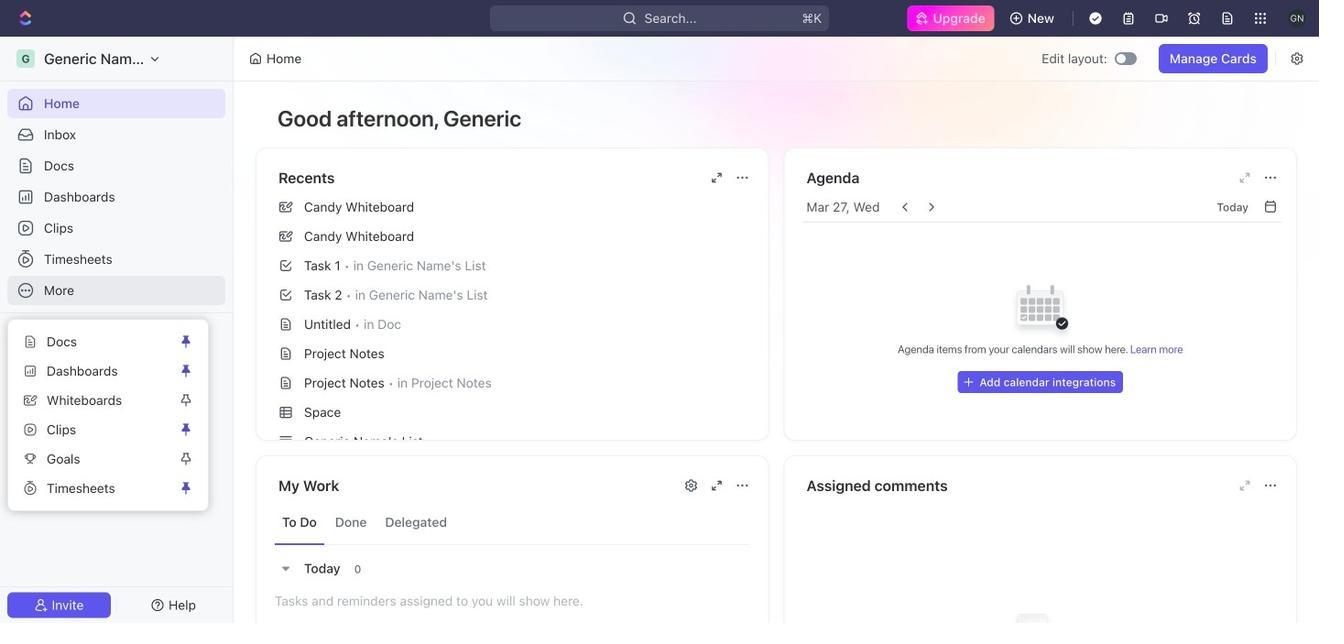 Task type: vqa. For each thing, say whether or not it's contained in the screenshot.
the business time icon within the Sidebar navigation
no



Task type: locate. For each thing, give the bounding box(es) containing it.
tab list
[[275, 500, 750, 545]]

tree
[[7, 381, 225, 504]]



Task type: describe. For each thing, give the bounding box(es) containing it.
sidebar navigation
[[0, 37, 234, 623]]

tree inside "sidebar" navigation
[[7, 381, 225, 504]]



